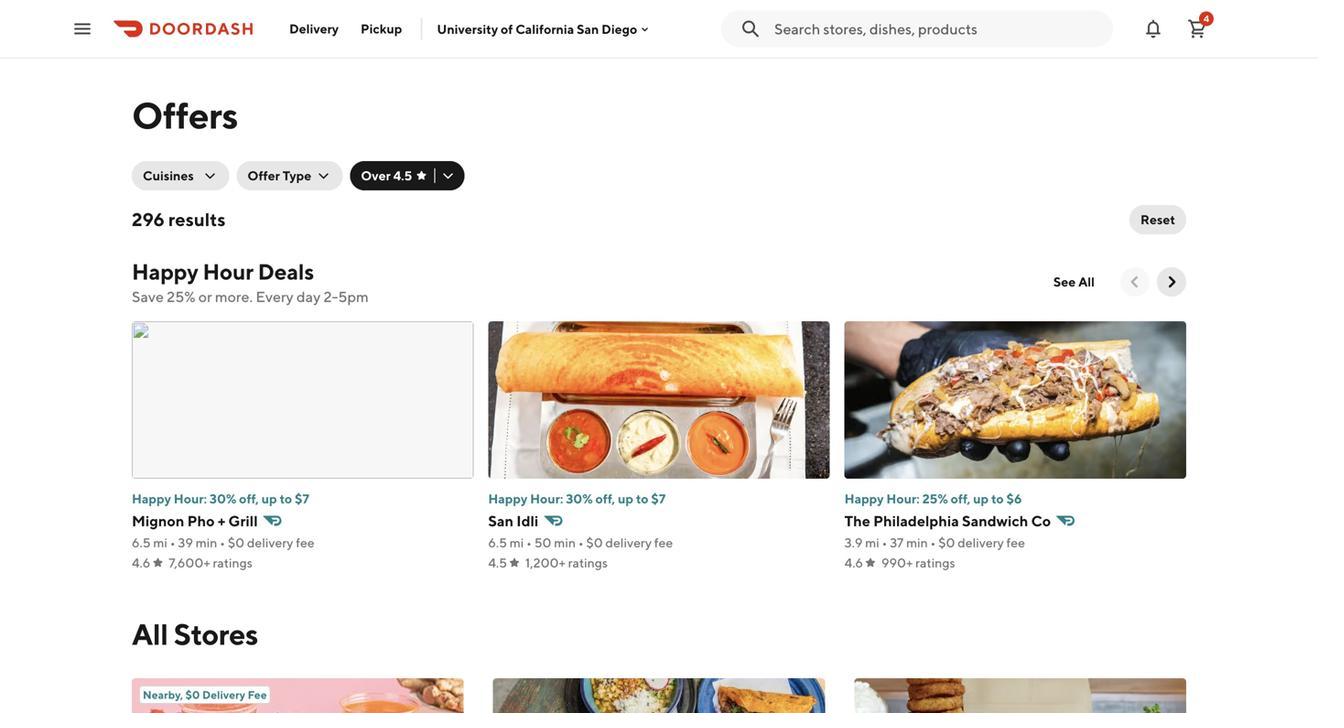 Task type: describe. For each thing, give the bounding box(es) containing it.
4 button
[[1180, 11, 1216, 47]]

off, for idli
[[596, 491, 616, 506]]

philadelphia
[[874, 512, 960, 530]]

up for pho
[[262, 491, 277, 506]]

3.9 mi • 37 min • $0 delivery fee
[[845, 535, 1026, 550]]

ratings for pho
[[213, 555, 253, 571]]

over 4.5
[[361, 168, 412, 183]]

fee for the philadelphia sandwich co
[[1007, 535, 1026, 550]]

6.5 mi • 50 min • $0 delivery fee
[[488, 535, 673, 550]]

co
[[1032, 512, 1052, 530]]

mi for mignon
[[153, 535, 168, 550]]

4
[[1204, 13, 1210, 24]]

1 horizontal spatial san
[[577, 21, 599, 36]]

6.5 for san idli
[[488, 535, 507, 550]]

pho
[[187, 512, 215, 530]]

reset
[[1141, 212, 1176, 227]]

happy hour: 25% off, up to $6
[[845, 491, 1023, 506]]

$7 for mignon pho + grill
[[295, 491, 309, 506]]

offers
[[132, 93, 238, 137]]

0 horizontal spatial all
[[132, 617, 168, 652]]

mi for san
[[510, 535, 524, 550]]

hour: for pho
[[174, 491, 207, 506]]

ratings for philadelphia
[[916, 555, 956, 571]]

san idli
[[488, 512, 539, 530]]

1,200+
[[526, 555, 566, 571]]

30% for pho
[[210, 491, 237, 506]]

happy for san
[[488, 491, 528, 506]]

pickup button
[[350, 14, 413, 44]]

990+
[[882, 555, 913, 571]]

offer type button
[[237, 161, 343, 190]]

up for idli
[[618, 491, 634, 506]]

min for pho
[[196, 535, 217, 550]]

30% for idli
[[566, 491, 593, 506]]

pickup
[[361, 21, 402, 36]]

the philadelphia sandwich co
[[845, 512, 1052, 530]]

california
[[516, 21, 574, 36]]

4.5 inside button
[[393, 168, 412, 183]]

$7 for san idli
[[651, 491, 666, 506]]

diego
[[602, 21, 638, 36]]

cuisines button
[[132, 161, 229, 190]]

idli
[[517, 512, 539, 530]]

off, for pho
[[239, 491, 259, 506]]

happy hour: 30% off, up to $7 for idli
[[488, 491, 666, 506]]

sandwich
[[963, 512, 1029, 530]]

delivery
[[289, 21, 339, 36]]

296
[[132, 209, 165, 230]]

+
[[218, 512, 226, 530]]

hour: for idli
[[530, 491, 564, 506]]

university
[[437, 21, 498, 36]]

ratings for idli
[[568, 555, 608, 571]]

hour: for philadelphia
[[887, 491, 920, 506]]

to for mignon pho + grill
[[280, 491, 292, 506]]

$0 for pho
[[228, 535, 245, 550]]

offer type
[[248, 168, 312, 183]]

1 • from the left
[[170, 535, 175, 550]]

min for philadelphia
[[907, 535, 928, 550]]

see all
[[1054, 274, 1095, 289]]

reset button
[[1130, 205, 1187, 234]]

delivery button
[[278, 14, 350, 44]]

grill
[[229, 512, 258, 530]]

over
[[361, 168, 391, 183]]

results
[[168, 209, 226, 230]]

delivery for pho
[[247, 535, 293, 550]]

6 • from the left
[[931, 535, 936, 550]]

7,600+
[[169, 555, 210, 571]]

next button of carousel image
[[1163, 273, 1181, 291]]

mignon pho + grill
[[132, 512, 258, 530]]

delivery for philadelphia
[[958, 535, 1004, 550]]

39
[[178, 535, 193, 550]]

happy for mignon
[[132, 491, 171, 506]]

1,200+ ratings
[[526, 555, 608, 571]]

happy hour deals save 25% or more. every day 2-5pm
[[132, 259, 369, 305]]

fee for mignon pho + grill
[[296, 535, 315, 550]]



Task type: vqa. For each thing, say whether or not it's contained in the screenshot.
the rightmost RATINGS
yes



Task type: locate. For each thing, give the bounding box(es) containing it.
5 • from the left
[[882, 535, 888, 550]]

1 horizontal spatial 4.5
[[488, 555, 507, 571]]

3 min from the left
[[907, 535, 928, 550]]

2 6.5 from the left
[[488, 535, 507, 550]]

25%
[[167, 288, 196, 305], [923, 491, 949, 506]]

• down +
[[220, 535, 225, 550]]

1 horizontal spatial 4.6
[[845, 555, 864, 571]]

all stores
[[132, 617, 258, 652]]

0 horizontal spatial $0
[[228, 535, 245, 550]]

2 $7 from the left
[[651, 491, 666, 506]]

• up 1,200+ ratings
[[579, 535, 584, 550]]

min
[[196, 535, 217, 550], [554, 535, 576, 550], [907, 535, 928, 550]]

1 horizontal spatial min
[[554, 535, 576, 550]]

1 horizontal spatial $0
[[587, 535, 603, 550]]

0 vertical spatial 4.5
[[393, 168, 412, 183]]

mi right "3.9"
[[866, 535, 880, 550]]

• left the 39
[[170, 535, 175, 550]]

3 off, from the left
[[951, 491, 971, 506]]

2 horizontal spatial hour:
[[887, 491, 920, 506]]

1 horizontal spatial to
[[636, 491, 649, 506]]

1 off, from the left
[[239, 491, 259, 506]]

6.5
[[132, 535, 151, 550], [488, 535, 507, 550]]

2 min from the left
[[554, 535, 576, 550]]

stores
[[174, 617, 258, 652]]

3 $0 from the left
[[939, 535, 956, 550]]

happy hour: 30% off, up to $7 up +
[[132, 491, 309, 506]]

off,
[[239, 491, 259, 506], [596, 491, 616, 506], [951, 491, 971, 506]]

1 mi from the left
[[153, 535, 168, 550]]

37
[[890, 535, 904, 550]]

san left "diego"
[[577, 21, 599, 36]]

all
[[1079, 274, 1095, 289], [132, 617, 168, 652]]

0 horizontal spatial fee
[[296, 535, 315, 550]]

0 horizontal spatial delivery
[[247, 535, 293, 550]]

to
[[280, 491, 292, 506], [636, 491, 649, 506], [992, 491, 1004, 506]]

1 vertical spatial all
[[132, 617, 168, 652]]

0 horizontal spatial 4.5
[[393, 168, 412, 183]]

2 hour: from the left
[[530, 491, 564, 506]]

6.5 down mignon
[[132, 535, 151, 550]]

6.5 for mignon pho + grill
[[132, 535, 151, 550]]

mi
[[153, 535, 168, 550], [510, 535, 524, 550], [866, 535, 880, 550]]

4.5 down "san idli"
[[488, 555, 507, 571]]

$0 up 1,200+ ratings
[[587, 535, 603, 550]]

2 horizontal spatial $0
[[939, 535, 956, 550]]

2 to from the left
[[636, 491, 649, 506]]

up up 6.5 mi • 39 min • $0 delivery fee on the bottom left of page
[[262, 491, 277, 506]]

3 hour: from the left
[[887, 491, 920, 506]]

mi for the
[[866, 535, 880, 550]]

0 vertical spatial san
[[577, 21, 599, 36]]

to up 6.5 mi • 50 min • $0 delivery fee
[[636, 491, 649, 506]]

open menu image
[[71, 18, 93, 40]]

1 $7 from the left
[[295, 491, 309, 506]]

ratings down 6.5 mi • 50 min • $0 delivery fee
[[568, 555, 608, 571]]

mignon
[[132, 512, 184, 530]]

0 horizontal spatial $7
[[295, 491, 309, 506]]

2 30% from the left
[[566, 491, 593, 506]]

0 horizontal spatial 30%
[[210, 491, 237, 506]]

0 vertical spatial 25%
[[167, 288, 196, 305]]

30% up +
[[210, 491, 237, 506]]

to up 6.5 mi • 39 min • $0 delivery fee on the bottom left of page
[[280, 491, 292, 506]]

• left 50
[[527, 535, 532, 550]]

1 horizontal spatial all
[[1079, 274, 1095, 289]]

3 delivery from the left
[[958, 535, 1004, 550]]

• left 37
[[882, 535, 888, 550]]

3.9
[[845, 535, 863, 550]]

min up 7,600+ ratings
[[196, 535, 217, 550]]

delivery up 1,200+ ratings
[[606, 535, 652, 550]]

2 horizontal spatial off,
[[951, 491, 971, 506]]

1 ratings from the left
[[213, 555, 253, 571]]

1 4.6 from the left
[[132, 555, 150, 571]]

delivery for idli
[[606, 535, 652, 550]]

3 up from the left
[[974, 491, 989, 506]]

every
[[256, 288, 294, 305]]

990+ ratings
[[882, 555, 956, 571]]

0 horizontal spatial 25%
[[167, 288, 196, 305]]

1 horizontal spatial up
[[618, 491, 634, 506]]

$7 up 6.5 mi • 50 min • $0 delivery fee
[[651, 491, 666, 506]]

min up 1,200+ ratings
[[554, 535, 576, 550]]

happy up save
[[132, 259, 198, 285]]

50
[[535, 535, 552, 550]]

1 horizontal spatial happy hour: 30% off, up to $7
[[488, 491, 666, 506]]

notification bell image
[[1143, 18, 1165, 40]]

1 hour: from the left
[[174, 491, 207, 506]]

cuisines
[[143, 168, 194, 183]]

day
[[297, 288, 321, 305]]

hour: up 'philadelphia'
[[887, 491, 920, 506]]

up
[[262, 491, 277, 506], [618, 491, 634, 506], [974, 491, 989, 506]]

2 $0 from the left
[[587, 535, 603, 550]]

0 horizontal spatial happy hour: 30% off, up to $7
[[132, 491, 309, 506]]

1 horizontal spatial fee
[[655, 535, 673, 550]]

1 horizontal spatial ratings
[[568, 555, 608, 571]]

hour:
[[174, 491, 207, 506], [530, 491, 564, 506], [887, 491, 920, 506]]

1 to from the left
[[280, 491, 292, 506]]

2 horizontal spatial delivery
[[958, 535, 1004, 550]]

1 horizontal spatial delivery
[[606, 535, 652, 550]]

university of california san diego
[[437, 21, 638, 36]]

fee for san idli
[[655, 535, 673, 550]]

0 horizontal spatial to
[[280, 491, 292, 506]]

5pm
[[338, 288, 369, 305]]

2 mi from the left
[[510, 535, 524, 550]]

previous button of carousel image
[[1127, 273, 1145, 291]]

7,600+ ratings
[[169, 555, 253, 571]]

2 horizontal spatial up
[[974, 491, 989, 506]]

0 horizontal spatial up
[[262, 491, 277, 506]]

1 horizontal spatial 30%
[[566, 491, 593, 506]]

$7
[[295, 491, 309, 506], [651, 491, 666, 506]]

3 • from the left
[[527, 535, 532, 550]]

1 horizontal spatial $7
[[651, 491, 666, 506]]

4.6 down mignon
[[132, 555, 150, 571]]

1 horizontal spatial 6.5
[[488, 535, 507, 550]]

0 horizontal spatial mi
[[153, 535, 168, 550]]

4.5
[[393, 168, 412, 183], [488, 555, 507, 571]]

mi down "san idli"
[[510, 535, 524, 550]]

3 ratings from the left
[[916, 555, 956, 571]]

1 30% from the left
[[210, 491, 237, 506]]

3 fee from the left
[[1007, 535, 1026, 550]]

1 up from the left
[[262, 491, 277, 506]]

san
[[577, 21, 599, 36], [488, 512, 514, 530]]

2 horizontal spatial to
[[992, 491, 1004, 506]]

mi down mignon
[[153, 535, 168, 550]]

happy up the "the" on the bottom right of page
[[845, 491, 884, 506]]

$6
[[1007, 491, 1023, 506]]

over 4.5 button
[[350, 161, 465, 190]]

see
[[1054, 274, 1076, 289]]

3 mi from the left
[[866, 535, 880, 550]]

1 6.5 from the left
[[132, 535, 151, 550]]

up for philadelphia
[[974, 491, 989, 506]]

min for idli
[[554, 535, 576, 550]]

delivery down 'sandwich'
[[958, 535, 1004, 550]]

2-
[[324, 288, 338, 305]]

2 up from the left
[[618, 491, 634, 506]]

see all link
[[1043, 267, 1106, 297]]

hour
[[203, 259, 254, 285]]

to for the philadelphia sandwich co
[[992, 491, 1004, 506]]

up up 'sandwich'
[[974, 491, 989, 506]]

2 happy hour: 30% off, up to $7 from the left
[[488, 491, 666, 506]]

1 vertical spatial 4.5
[[488, 555, 507, 571]]

Store search: begin typing to search for stores available on DoorDash text field
[[775, 19, 1103, 39]]

happy up mignon
[[132, 491, 171, 506]]

$0
[[228, 535, 245, 550], [587, 535, 603, 550], [939, 535, 956, 550]]

$0 down grill
[[228, 535, 245, 550]]

2 delivery from the left
[[606, 535, 652, 550]]

hour: up mignon pho + grill
[[174, 491, 207, 506]]

0 horizontal spatial min
[[196, 535, 217, 550]]

hour: up idli
[[530, 491, 564, 506]]

1 horizontal spatial hour:
[[530, 491, 564, 506]]

delivery
[[247, 535, 293, 550], [606, 535, 652, 550], [958, 535, 1004, 550]]

the
[[845, 512, 871, 530]]

6.5 down "san idli"
[[488, 535, 507, 550]]

1 vertical spatial 25%
[[923, 491, 949, 506]]

save
[[132, 288, 164, 305]]

30% up 6.5 mi • 50 min • $0 delivery fee
[[566, 491, 593, 506]]

type
[[283, 168, 312, 183]]

2 items, open order cart image
[[1187, 18, 1209, 40]]

2 4.6 from the left
[[845, 555, 864, 571]]

2 horizontal spatial fee
[[1007, 535, 1026, 550]]

to for san idli
[[636, 491, 649, 506]]

1 horizontal spatial mi
[[510, 535, 524, 550]]

4 • from the left
[[579, 535, 584, 550]]

4.6 down "3.9"
[[845, 555, 864, 571]]

deals
[[258, 259, 314, 285]]

2 • from the left
[[220, 535, 225, 550]]

ratings
[[213, 555, 253, 571], [568, 555, 608, 571], [916, 555, 956, 571]]

$7 up 6.5 mi • 39 min • $0 delivery fee on the bottom left of page
[[295, 491, 309, 506]]

$0 for idli
[[587, 535, 603, 550]]

delivery down grill
[[247, 535, 293, 550]]

fee
[[296, 535, 315, 550], [655, 535, 673, 550], [1007, 535, 1026, 550]]

4.6
[[132, 555, 150, 571], [845, 555, 864, 571]]

$0 down the philadelphia sandwich co
[[939, 535, 956, 550]]

to left "$6"
[[992, 491, 1004, 506]]

0 horizontal spatial off,
[[239, 491, 259, 506]]

• up 990+ ratings
[[931, 535, 936, 550]]

happy up "san idli"
[[488, 491, 528, 506]]

0 horizontal spatial ratings
[[213, 555, 253, 571]]

of
[[501, 21, 513, 36]]

1 $0 from the left
[[228, 535, 245, 550]]

san left idli
[[488, 512, 514, 530]]

2 horizontal spatial min
[[907, 535, 928, 550]]

all left stores
[[132, 617, 168, 652]]

4.6 for mignon pho + grill
[[132, 555, 150, 571]]

2 horizontal spatial ratings
[[916, 555, 956, 571]]

offer
[[248, 168, 280, 183]]

25% inside happy hour deals save 25% or more. every day 2-5pm
[[167, 288, 196, 305]]

$0 for philadelphia
[[939, 535, 956, 550]]

more.
[[215, 288, 253, 305]]

up up 6.5 mi • 50 min • $0 delivery fee
[[618, 491, 634, 506]]

all right see
[[1079, 274, 1095, 289]]

2 ratings from the left
[[568, 555, 608, 571]]

1 horizontal spatial 25%
[[923, 491, 949, 506]]

1 delivery from the left
[[247, 535, 293, 550]]

happy
[[132, 259, 198, 285], [132, 491, 171, 506], [488, 491, 528, 506], [845, 491, 884, 506]]

296 results
[[132, 209, 226, 230]]

25% up the philadelphia sandwich co
[[923, 491, 949, 506]]

•
[[170, 535, 175, 550], [220, 535, 225, 550], [527, 535, 532, 550], [579, 535, 584, 550], [882, 535, 888, 550], [931, 535, 936, 550]]

1 fee from the left
[[296, 535, 315, 550]]

2 horizontal spatial mi
[[866, 535, 880, 550]]

4.5 right over
[[393, 168, 412, 183]]

min up 990+ ratings
[[907, 535, 928, 550]]

25% left or
[[167, 288, 196, 305]]

1 horizontal spatial off,
[[596, 491, 616, 506]]

6.5 mi • 39 min • $0 delivery fee
[[132, 535, 315, 550]]

1 happy hour: 30% off, up to $7 from the left
[[132, 491, 309, 506]]

off, for philadelphia
[[951, 491, 971, 506]]

1 min from the left
[[196, 535, 217, 550]]

happy hour: 30% off, up to $7 up 6.5 mi • 50 min • $0 delivery fee
[[488, 491, 666, 506]]

0 horizontal spatial 4.6
[[132, 555, 150, 571]]

0 horizontal spatial hour:
[[174, 491, 207, 506]]

1 vertical spatial san
[[488, 512, 514, 530]]

2 off, from the left
[[596, 491, 616, 506]]

off, up 6.5 mi • 50 min • $0 delivery fee
[[596, 491, 616, 506]]

happy hour: 30% off, up to $7
[[132, 491, 309, 506], [488, 491, 666, 506]]

3 to from the left
[[992, 491, 1004, 506]]

happy hour: 30% off, up to $7 for pho
[[132, 491, 309, 506]]

2 fee from the left
[[655, 535, 673, 550]]

30%
[[210, 491, 237, 506], [566, 491, 593, 506]]

0 horizontal spatial san
[[488, 512, 514, 530]]

0 horizontal spatial 6.5
[[132, 535, 151, 550]]

ratings down 3.9 mi • 37 min • $0 delivery fee on the right bottom
[[916, 555, 956, 571]]

4.6 for the philadelphia sandwich co
[[845, 555, 864, 571]]

0 vertical spatial all
[[1079, 274, 1095, 289]]

off, up grill
[[239, 491, 259, 506]]

ratings down 6.5 mi • 39 min • $0 delivery fee on the bottom left of page
[[213, 555, 253, 571]]

off, up the philadelphia sandwich co
[[951, 491, 971, 506]]

university of california san diego button
[[437, 21, 652, 36]]

happy for the
[[845, 491, 884, 506]]

or
[[199, 288, 212, 305]]

happy inside happy hour deals save 25% or more. every day 2-5pm
[[132, 259, 198, 285]]



